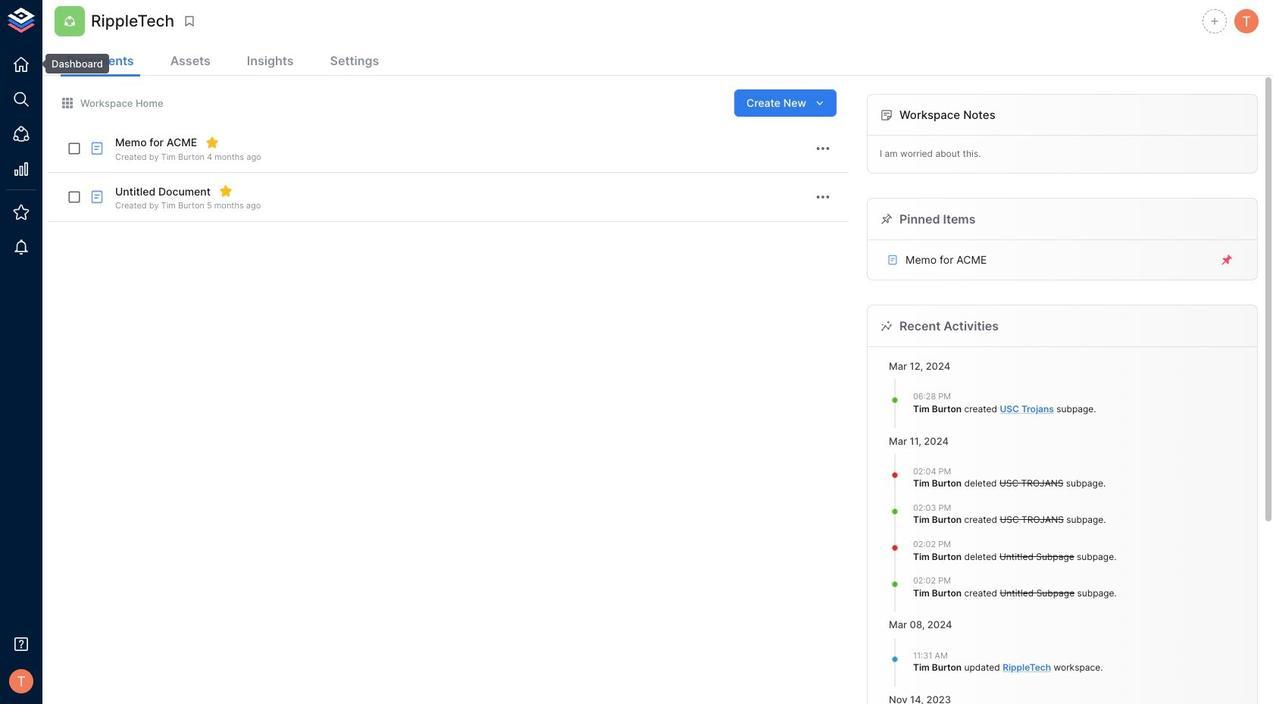 Task type: locate. For each thing, give the bounding box(es) containing it.
unpin image
[[1220, 253, 1234, 267]]

tooltip
[[35, 54, 109, 74]]



Task type: describe. For each thing, give the bounding box(es) containing it.
remove favorite image
[[219, 184, 233, 198]]

bookmark image
[[183, 14, 196, 28]]

remove favorite image
[[206, 136, 219, 149]]



